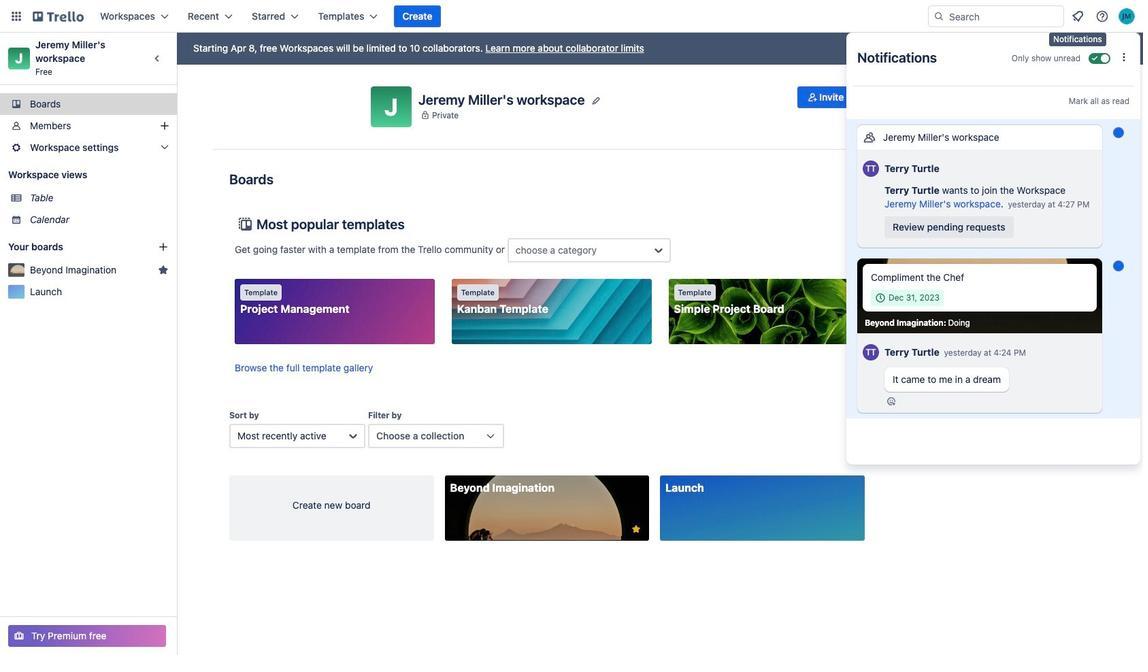 Task type: vqa. For each thing, say whether or not it's contained in the screenshot.
bottom "BE"
no



Task type: describe. For each thing, give the bounding box(es) containing it.
starred icon image
[[158, 265, 169, 276]]

back to home image
[[33, 5, 84, 27]]

jeremy miller (jeremymiller198) image
[[1119, 8, 1135, 24]]

open information menu image
[[1096, 10, 1109, 23]]

Search field
[[945, 6, 1064, 27]]

your boards with 2 items element
[[8, 239, 137, 255]]

primary element
[[0, 0, 1143, 33]]



Task type: locate. For each thing, give the bounding box(es) containing it.
sm image
[[806, 91, 820, 104]]

0 notifications image
[[1070, 8, 1086, 24]]

tooltip
[[1049, 33, 1106, 46]]

0 vertical spatial terry turtle (terryturtle) image
[[863, 159, 879, 179]]

terry turtle (terryturtle) image
[[863, 159, 879, 179], [863, 342, 879, 363]]

add board image
[[158, 242, 169, 252]]

search image
[[934, 11, 945, 22]]

2 terry turtle (terryturtle) image from the top
[[863, 342, 879, 363]]

1 vertical spatial terry turtle (terryturtle) image
[[863, 342, 879, 363]]

workspace navigation collapse icon image
[[148, 49, 167, 68]]

1 terry turtle (terryturtle) image from the top
[[863, 159, 879, 179]]

click to unstar this board. it will be removed from your starred list. image
[[630, 523, 642, 536]]



